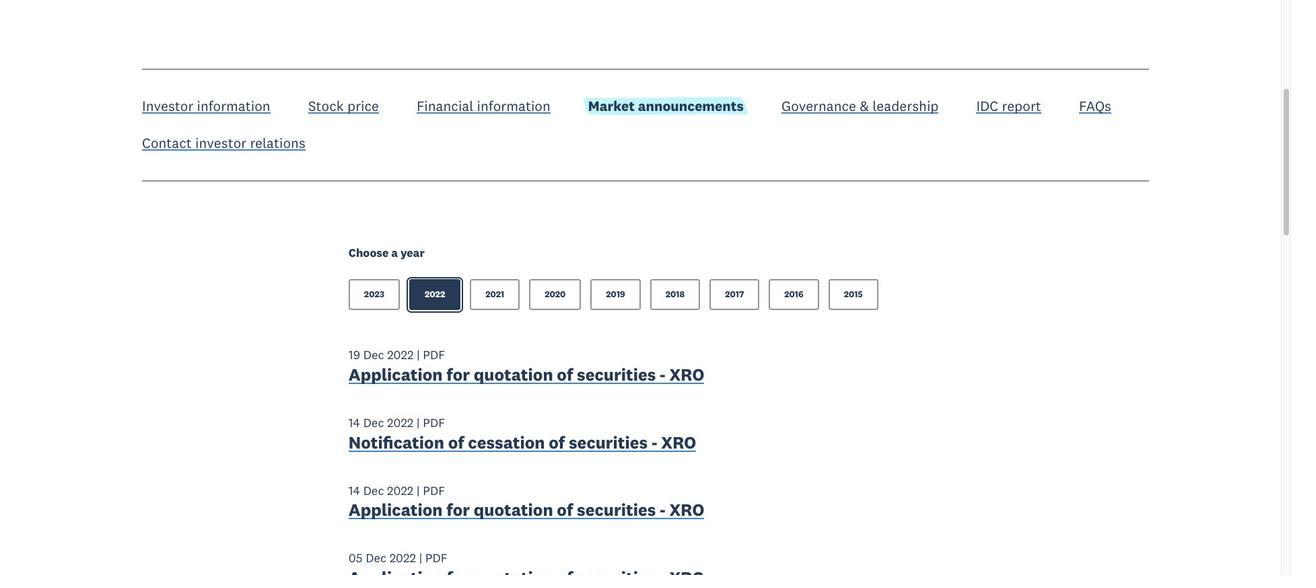 Task type: vqa. For each thing, say whether or not it's contained in the screenshot.
calculate on the top right
no



Task type: locate. For each thing, give the bounding box(es) containing it.
xro inside "14 dec 2022 | pdf notification of cessation of securities - xro"
[[661, 432, 696, 454]]

| inside "14 dec 2022 | pdf notification of cessation of securities - xro"
[[417, 415, 420, 431]]

| inside 19 dec 2022 | pdf application for quotation of securities - xro
[[417, 348, 420, 363]]

2016 button
[[769, 280, 819, 311]]

xro
[[670, 364, 705, 386], [661, 432, 696, 454], [670, 500, 705, 521]]

dec right 19
[[363, 348, 384, 363]]

2022
[[425, 289, 445, 301], [387, 348, 414, 363], [387, 415, 414, 431], [387, 483, 414, 499], [390, 551, 416, 566]]

2 vertical spatial securities
[[577, 500, 656, 521]]

2022 inside button
[[425, 289, 445, 301]]

14 for notification
[[349, 415, 360, 431]]

leadership
[[873, 97, 939, 115]]

0 vertical spatial securities
[[577, 364, 656, 386]]

stock
[[308, 97, 344, 115]]

cessation
[[468, 432, 545, 454]]

| up notification
[[417, 415, 420, 431]]

1 vertical spatial 14
[[349, 483, 360, 499]]

market announcements link
[[584, 97, 749, 115]]

application inside 19 dec 2022 | pdf application for quotation of securities - xro
[[349, 364, 443, 386]]

1 vertical spatial securities
[[569, 432, 648, 454]]

1 application from the top
[[349, 364, 443, 386]]

2018
[[666, 289, 685, 301]]

- for 14 dec 2022 | pdf application for quotation of securities - xro
[[660, 500, 666, 521]]

application inside "14 dec 2022 | pdf application for quotation of securities - xro"
[[349, 500, 443, 521]]

2022 down notification
[[387, 483, 414, 499]]

for inside 19 dec 2022 | pdf application for quotation of securities - xro
[[447, 364, 470, 386]]

quotation
[[474, 364, 553, 386], [474, 500, 553, 521]]

securities
[[577, 364, 656, 386], [569, 432, 648, 454], [577, 500, 656, 521]]

| for 19 dec 2022 | pdf application for quotation of securities - xro
[[417, 348, 420, 363]]

xro for 14 dec 2022 | pdf notification of cessation of securities - xro
[[661, 432, 696, 454]]

of
[[557, 364, 573, 386], [448, 432, 464, 454], [549, 432, 565, 454], [557, 500, 573, 521]]

dec inside "14 dec 2022 | pdf notification of cessation of securities - xro"
[[363, 415, 384, 431]]

pdf
[[423, 348, 445, 363], [423, 415, 445, 431], [423, 483, 445, 499], [425, 551, 448, 566]]

0 vertical spatial application for quotation of securities - xro link
[[349, 364, 705, 389]]

1 for from the top
[[447, 364, 470, 386]]

1 vertical spatial -
[[652, 432, 658, 454]]

pdf inside "14 dec 2022 | pdf application for quotation of securities - xro"
[[423, 483, 445, 499]]

governance & leadership link
[[782, 97, 939, 118]]

financial
[[417, 97, 474, 115]]

2022 inside "14 dec 2022 | pdf notification of cessation of securities - xro"
[[387, 415, 414, 431]]

dec for 14 dec 2022 | pdf notification of cessation of securities - xro
[[363, 415, 384, 431]]

2 application from the top
[[349, 500, 443, 521]]

2023
[[364, 289, 384, 301]]

dec inside "14 dec 2022 | pdf application for quotation of securities - xro"
[[363, 483, 384, 499]]

2017 button
[[710, 280, 760, 311]]

- inside 19 dec 2022 | pdf application for quotation of securities - xro
[[660, 364, 666, 386]]

2019
[[606, 289, 625, 301]]

application for quotation of securities - xro link for 14 dec 2022 | pdf application for quotation of securities - xro
[[349, 500, 705, 524]]

application down 19
[[349, 364, 443, 386]]

xro for 19 dec 2022 | pdf application for quotation of securities - xro
[[670, 364, 705, 386]]

quotation inside "14 dec 2022 | pdf application for quotation of securities - xro"
[[474, 500, 553, 521]]

2 information from the left
[[477, 97, 551, 115]]

2 vertical spatial xro
[[670, 500, 705, 521]]

- inside "14 dec 2022 | pdf notification of cessation of securities - xro"
[[652, 432, 658, 454]]

dec down notification
[[363, 483, 384, 499]]

application for 14 dec 2022 | pdf application for quotation of securities - xro
[[349, 500, 443, 521]]

year
[[401, 246, 425, 261]]

xro inside "14 dec 2022 | pdf application for quotation of securities - xro"
[[670, 500, 705, 521]]

stock price link
[[308, 97, 379, 118]]

1 vertical spatial for
[[447, 500, 470, 521]]

2022 right 05
[[390, 551, 416, 566]]

quotation inside 19 dec 2022 | pdf application for quotation of securities - xro
[[474, 364, 553, 386]]

1 vertical spatial application for quotation of securities - xro link
[[349, 500, 705, 524]]

1 application for quotation of securities - xro link from the top
[[349, 364, 705, 389]]

2022 up notification
[[387, 415, 414, 431]]

pdf for 19 dec 2022 | pdf application for quotation of securities - xro
[[423, 348, 445, 363]]

1 horizontal spatial information
[[477, 97, 551, 115]]

14 inside "14 dec 2022 | pdf application for quotation of securities - xro"
[[349, 483, 360, 499]]

14
[[349, 415, 360, 431], [349, 483, 360, 499]]

2022 left 2021 on the bottom left of the page
[[425, 289, 445, 301]]

14 up notification
[[349, 415, 360, 431]]

| down the "2022" button
[[417, 348, 420, 363]]

application for quotation of securities - xro link
[[349, 364, 705, 389], [349, 500, 705, 524]]

dec for 05 dec 2022 | pdf
[[366, 551, 387, 566]]

securities inside 19 dec 2022 | pdf application for quotation of securities - xro
[[577, 364, 656, 386]]

dec
[[363, 348, 384, 363], [363, 415, 384, 431], [363, 483, 384, 499], [366, 551, 387, 566]]

for inside "14 dec 2022 | pdf application for quotation of securities - xro"
[[447, 500, 470, 521]]

2 vertical spatial -
[[660, 500, 666, 521]]

0 vertical spatial quotation
[[474, 364, 553, 386]]

idc
[[977, 97, 999, 115]]

a
[[391, 246, 398, 261]]

2021 button
[[470, 280, 520, 311]]

securities for 14 dec 2022 | pdf application for quotation of securities - xro
[[577, 500, 656, 521]]

1 vertical spatial application
[[349, 500, 443, 521]]

quotation down notification of cessation of securities - xro link
[[474, 500, 553, 521]]

2 application for quotation of securities - xro link from the top
[[349, 500, 705, 524]]

| for 14 dec 2022 | pdf notification of cessation of securities - xro
[[417, 415, 420, 431]]

pdf inside "14 dec 2022 | pdf notification of cessation of securities - xro"
[[423, 415, 445, 431]]

2015 button
[[829, 280, 878, 311]]

| inside "14 dec 2022 | pdf application for quotation of securities - xro"
[[417, 483, 420, 499]]

- inside "14 dec 2022 | pdf application for quotation of securities - xro"
[[660, 500, 666, 521]]

of for 19 dec 2022 | pdf application for quotation of securities - xro
[[557, 364, 573, 386]]

19
[[349, 348, 360, 363]]

securities for 14 dec 2022 | pdf notification of cessation of securities - xro
[[569, 432, 648, 454]]

2 for from the top
[[447, 500, 470, 521]]

securities inside "14 dec 2022 | pdf application for quotation of securities - xro"
[[577, 500, 656, 521]]

0 vertical spatial 14
[[349, 415, 360, 431]]

pdf for 05 dec 2022 | pdf
[[425, 551, 448, 566]]

faqs
[[1079, 97, 1112, 115]]

- for 14 dec 2022 | pdf notification of cessation of securities - xro
[[652, 432, 658, 454]]

| right 05
[[419, 551, 422, 566]]

of inside "14 dec 2022 | pdf application for quotation of securities - xro"
[[557, 500, 573, 521]]

1 14 from the top
[[349, 415, 360, 431]]

1 vertical spatial quotation
[[474, 500, 553, 521]]

0 vertical spatial -
[[660, 364, 666, 386]]

dec inside 19 dec 2022 | pdf application for quotation of securities - xro
[[363, 348, 384, 363]]

| for 14 dec 2022 | pdf application for quotation of securities - xro
[[417, 483, 420, 499]]

dec up notification
[[363, 415, 384, 431]]

application up 05 dec 2022 | pdf on the bottom left
[[349, 500, 443, 521]]

2019 button
[[591, 280, 641, 311]]

14 inside "14 dec 2022 | pdf notification of cessation of securities - xro"
[[349, 415, 360, 431]]

for for 14 dec 2022 | pdf application for quotation of securities - xro
[[447, 500, 470, 521]]

2020
[[545, 289, 566, 301]]

2018 button
[[650, 280, 700, 311]]

2015
[[844, 289, 863, 301]]

0 vertical spatial for
[[447, 364, 470, 386]]

1 information from the left
[[197, 97, 270, 115]]

14 down notification
[[349, 483, 360, 499]]

announcements
[[638, 97, 744, 115]]

2 quotation from the top
[[474, 500, 553, 521]]

dec for 19 dec 2022 | pdf application for quotation of securities - xro
[[363, 348, 384, 363]]

financial information
[[417, 97, 551, 115]]

0 vertical spatial application
[[349, 364, 443, 386]]

notification of cessation of securities - xro link
[[349, 432, 696, 457]]

pdf inside 19 dec 2022 | pdf application for quotation of securities - xro
[[423, 348, 445, 363]]

2020 button
[[529, 280, 581, 311]]

securities inside "14 dec 2022 | pdf notification of cessation of securities - xro"
[[569, 432, 648, 454]]

2 14 from the top
[[349, 483, 360, 499]]

application
[[349, 364, 443, 386], [349, 500, 443, 521]]

0 horizontal spatial information
[[197, 97, 270, 115]]

for for 19 dec 2022 | pdf application for quotation of securities - xro
[[447, 364, 470, 386]]

19 dec 2022 | pdf application for quotation of securities - xro
[[349, 348, 705, 386]]

for
[[447, 364, 470, 386], [447, 500, 470, 521]]

dec right 05
[[366, 551, 387, 566]]

pdf for 14 dec 2022 | pdf application for quotation of securities - xro
[[423, 483, 445, 499]]

|
[[417, 348, 420, 363], [417, 415, 420, 431], [417, 483, 420, 499], [419, 551, 422, 566]]

14 for application
[[349, 483, 360, 499]]

contact
[[142, 134, 192, 152]]

2022 inside "14 dec 2022 | pdf application for quotation of securities - xro"
[[387, 483, 414, 499]]

-
[[660, 364, 666, 386], [652, 432, 658, 454], [660, 500, 666, 521]]

faqs link
[[1079, 97, 1112, 118]]

information for financial information
[[477, 97, 551, 115]]

application for 19 dec 2022 | pdf application for quotation of securities - xro
[[349, 364, 443, 386]]

1 quotation from the top
[[474, 364, 553, 386]]

0 vertical spatial xro
[[670, 364, 705, 386]]

price
[[347, 97, 379, 115]]

information
[[197, 97, 270, 115], [477, 97, 551, 115]]

2022 inside 19 dec 2022 | pdf application for quotation of securities - xro
[[387, 348, 414, 363]]

quotation up "14 dec 2022 | pdf notification of cessation of securities - xro"
[[474, 364, 553, 386]]

2022 right 19
[[387, 348, 414, 363]]

investor information
[[142, 97, 270, 115]]

of inside 19 dec 2022 | pdf application for quotation of securities - xro
[[557, 364, 573, 386]]

1 vertical spatial xro
[[661, 432, 696, 454]]

| down notification
[[417, 483, 420, 499]]

2022 button
[[409, 280, 461, 311]]

2016
[[785, 289, 804, 301]]

xro inside 19 dec 2022 | pdf application for quotation of securities - xro
[[670, 364, 705, 386]]



Task type: describe. For each thing, give the bounding box(es) containing it.
2017
[[725, 289, 744, 301]]

governance & leadership
[[782, 97, 939, 115]]

2022 for 19 dec 2022 | pdf application for quotation of securities - xro
[[387, 348, 414, 363]]

05 dec 2022 | pdf
[[349, 551, 448, 566]]

| for 05 dec 2022 | pdf
[[419, 551, 422, 566]]

contact investor relations link
[[142, 134, 306, 155]]

pdf for 14 dec 2022 | pdf notification of cessation of securities - xro
[[423, 415, 445, 431]]

choose
[[349, 246, 389, 261]]

investor
[[195, 134, 247, 152]]

idc report
[[977, 97, 1041, 115]]

14 dec 2022 | pdf application for quotation of securities - xro
[[349, 483, 705, 521]]

&
[[860, 97, 869, 115]]

financial information link
[[417, 97, 551, 118]]

dec for 14 dec 2022 | pdf application for quotation of securities - xro
[[363, 483, 384, 499]]

14 dec 2022 | pdf notification of cessation of securities - xro
[[349, 415, 696, 454]]

quotation for 14 dec 2022 | pdf application for quotation of securities - xro
[[474, 500, 553, 521]]

of for 14 dec 2022 | pdf application for quotation of securities - xro
[[557, 500, 573, 521]]

securities for 19 dec 2022 | pdf application for quotation of securities - xro
[[577, 364, 656, 386]]

2022 for 14 dec 2022 | pdf notification of cessation of securities - xro
[[387, 415, 414, 431]]

05
[[349, 551, 363, 566]]

investor information link
[[142, 97, 270, 118]]

choose a year
[[349, 246, 425, 261]]

2023 button
[[349, 280, 400, 311]]

market announcements
[[588, 97, 744, 115]]

contact investor relations
[[142, 134, 306, 152]]

information for investor information
[[197, 97, 270, 115]]

quotation for 19 dec 2022 | pdf application for quotation of securities - xro
[[474, 364, 553, 386]]

xro for 14 dec 2022 | pdf application for quotation of securities - xro
[[670, 500, 705, 521]]

application for quotation of securities - xro link for 19 dec 2022 | pdf application for quotation of securities - xro
[[349, 364, 705, 389]]

investor
[[142, 97, 193, 115]]

2022 for 05 dec 2022 | pdf
[[390, 551, 416, 566]]

- for 19 dec 2022 | pdf application for quotation of securities - xro
[[660, 364, 666, 386]]

of for 14 dec 2022 | pdf notification of cessation of securities - xro
[[549, 432, 565, 454]]

2021
[[486, 289, 504, 301]]

relations
[[250, 134, 306, 152]]

market
[[588, 97, 635, 115]]

stock price
[[308, 97, 379, 115]]

2022 for 14 dec 2022 | pdf application for quotation of securities - xro
[[387, 483, 414, 499]]

notification
[[349, 432, 444, 454]]

governance
[[782, 97, 856, 115]]

report
[[1002, 97, 1041, 115]]

idc report link
[[977, 97, 1041, 118]]



